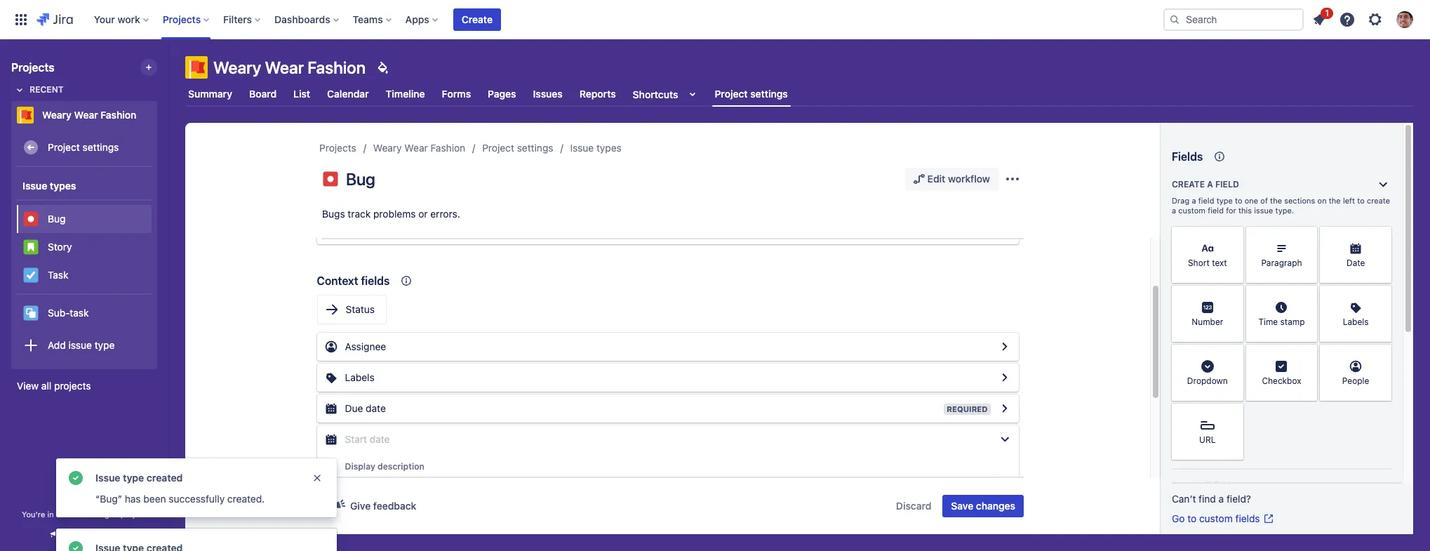 Task type: locate. For each thing, give the bounding box(es) containing it.
tab list
[[177, 81, 1422, 107]]

types inside group
[[50, 179, 76, 191]]

all up 'find'
[[1202, 480, 1211, 491]]

type.
[[1276, 206, 1295, 215]]

1 vertical spatial issue types
[[22, 179, 76, 191]]

labels
[[1344, 317, 1370, 327], [345, 371, 375, 383]]

feedback down description
[[373, 500, 417, 512]]

add issue type button
[[17, 331, 152, 359]]

work
[[118, 13, 140, 25]]

1 horizontal spatial create
[[1173, 179, 1206, 190]]

0 horizontal spatial fields
[[361, 275, 390, 287]]

or
[[419, 208, 428, 220]]

a down drag
[[1173, 206, 1177, 215]]

create right apps popup button
[[462, 13, 493, 25]]

create a field
[[1173, 179, 1240, 190]]

1 horizontal spatial wear
[[265, 58, 304, 77]]

settings inside tab list
[[751, 88, 788, 100]]

number
[[1192, 317, 1224, 327]]

1 horizontal spatial give
[[350, 500, 371, 512]]

drag
[[1173, 196, 1190, 205]]

sections
[[1285, 196, 1316, 205]]

1 horizontal spatial types
[[597, 142, 622, 154]]

primary element
[[8, 0, 1164, 39]]

start date
[[345, 433, 390, 445]]

1 horizontal spatial issue types
[[570, 142, 622, 154]]

type inside the drag a field type to one of the sections on the left to create a custom field for this issue type.
[[1217, 196, 1234, 205]]

1
[[1326, 7, 1330, 18]]

projects right work
[[163, 13, 201, 25]]

description
[[378, 461, 425, 472]]

give feedback button down display description
[[322, 495, 425, 517]]

1 horizontal spatial issue
[[1255, 206, 1274, 215]]

feedback down managed
[[83, 529, 120, 540]]

projects up issue type icon
[[319, 142, 357, 154]]

0 horizontal spatial projects
[[11, 61, 54, 74]]

due date
[[345, 402, 386, 414]]

date
[[366, 402, 386, 414], [370, 433, 390, 445]]

0 vertical spatial open field configuration image
[[997, 338, 1013, 355]]

2 vertical spatial open field configuration image
[[997, 400, 1013, 417]]

0 vertical spatial projects
[[163, 13, 201, 25]]

more information image
[[1226, 228, 1242, 245], [1226, 346, 1242, 363]]

1 horizontal spatial weary
[[213, 58, 261, 77]]

context fields
[[317, 275, 390, 287]]

date right due
[[366, 402, 386, 414]]

feedback
[[373, 500, 417, 512], [83, 529, 120, 540]]

custom inside the drag a field type to one of the sections on the left to create a custom field for this issue type.
[[1179, 206, 1206, 215]]

project settings link down recent
[[17, 133, 152, 161]]

task
[[48, 269, 68, 281]]

teams
[[353, 13, 383, 25]]

field
[[1216, 179, 1240, 190], [1199, 196, 1215, 205], [1208, 206, 1224, 215]]

sub-task
[[48, 307, 89, 318]]

1 vertical spatial wear
[[74, 109, 98, 121]]

1 vertical spatial create
[[1173, 179, 1206, 190]]

0 horizontal spatial types
[[50, 179, 76, 191]]

create
[[462, 13, 493, 25], [1173, 179, 1206, 190]]

issue inside button
[[68, 339, 92, 351]]

filters button
[[219, 8, 266, 31]]

tab list containing project settings
[[177, 81, 1422, 107]]

fashion up the calendar
[[308, 58, 366, 77]]

fashion
[[308, 58, 366, 77], [101, 109, 137, 121], [431, 142, 466, 154]]

custom down drag
[[1179, 206, 1206, 215]]

0 vertical spatial weary
[[213, 58, 261, 77]]

jira image
[[37, 11, 73, 28], [37, 11, 73, 28]]

0 vertical spatial type
[[1217, 196, 1234, 205]]

issue types down reports link
[[570, 142, 622, 154]]

create inside 'create' button
[[462, 13, 493, 25]]

0 vertical spatial create
[[462, 13, 493, 25]]

0 horizontal spatial weary wear fashion
[[42, 109, 137, 121]]

projects
[[163, 13, 201, 25], [11, 61, 54, 74], [319, 142, 357, 154]]

give feedback down display description
[[350, 500, 417, 512]]

0 horizontal spatial weary
[[42, 109, 72, 121]]

weary wear fashion link down recent
[[11, 101, 152, 129]]

create button
[[453, 8, 501, 31]]

more information image
[[1300, 228, 1317, 245], [1374, 228, 1391, 245], [1226, 287, 1242, 304], [1300, 287, 1317, 304], [1374, 287, 1391, 304], [1300, 346, 1317, 363], [1374, 346, 1391, 363]]

workflow
[[949, 173, 991, 185]]

success image up team-
[[67, 470, 84, 487]]

shortcuts button
[[630, 81, 704, 107]]

all for view
[[41, 380, 51, 392]]

2 vertical spatial field
[[1208, 206, 1224, 215]]

1 vertical spatial bug
[[48, 212, 66, 224]]

labels up people
[[1344, 317, 1370, 327]]

type up for
[[1217, 196, 1234, 205]]

0 horizontal spatial bug
[[48, 212, 66, 224]]

to up this
[[1236, 196, 1243, 205]]

issue right add
[[68, 339, 92, 351]]

2 horizontal spatial project settings
[[715, 88, 788, 100]]

one
[[1245, 196, 1259, 205]]

checkbox
[[1263, 376, 1302, 386]]

field for drag
[[1199, 196, 1215, 205]]

0 vertical spatial types
[[597, 142, 622, 154]]

2 horizontal spatial settings
[[751, 88, 788, 100]]

0 vertical spatial wear
[[265, 58, 304, 77]]

issue types inside group
[[22, 179, 76, 191]]

type up has
[[123, 472, 144, 484]]

weary down recent
[[42, 109, 72, 121]]

types up 'bug' link
[[50, 179, 76, 191]]

fashion left add to starred image at the left of page
[[101, 109, 137, 121]]

1 horizontal spatial weary wear fashion link
[[373, 140, 466, 157]]

weary wear fashion down recent
[[42, 109, 137, 121]]

issue down of
[[1255, 206, 1274, 215]]

project down recent
[[48, 141, 80, 153]]

projects button
[[158, 8, 215, 31]]

appswitcher icon image
[[13, 11, 29, 28]]

edit
[[928, 173, 946, 185]]

add to starred image
[[153, 107, 170, 124]]

list
[[294, 88, 310, 100]]

2 horizontal spatial weary wear fashion
[[373, 142, 466, 154]]

to right go
[[1188, 513, 1197, 524]]

issue inside group
[[22, 179, 47, 191]]

1 vertical spatial weary
[[42, 109, 72, 121]]

issues
[[533, 88, 563, 100]]

0 horizontal spatial the
[[1271, 196, 1283, 205]]

2 more information image from the top
[[1226, 346, 1242, 363]]

labels button
[[317, 364, 1019, 392]]

bug
[[346, 169, 375, 189], [48, 212, 66, 224]]

0 vertical spatial give feedback button
[[322, 495, 425, 517]]

project inside tab list
[[715, 88, 748, 100]]

0 vertical spatial give
[[350, 500, 371, 512]]

a right in
[[56, 510, 60, 519]]

apps button
[[401, 8, 444, 31]]

0 vertical spatial issue
[[1255, 206, 1274, 215]]

all right 'view'
[[41, 380, 51, 392]]

the right "on"
[[1330, 196, 1342, 205]]

1 vertical spatial weary wear fashion
[[42, 109, 137, 121]]

project settings link down pages link
[[482, 140, 554, 157]]

sub-
[[48, 307, 70, 318]]

give feedback down you're in a team-managed project
[[62, 529, 120, 540]]

calendar link
[[324, 81, 372, 107]]

banner containing your work
[[0, 0, 1431, 39]]

has
[[125, 493, 141, 505]]

due
[[345, 402, 363, 414]]

bugs
[[322, 208, 345, 220]]

issue up 'bug' link
[[22, 179, 47, 191]]

more information image down for
[[1226, 228, 1242, 245]]

1 group from the top
[[17, 167, 152, 368]]

fields left more information about the context fields icon
[[361, 275, 390, 287]]

0 vertical spatial fields
[[361, 275, 390, 287]]

1 horizontal spatial labels
[[1344, 317, 1370, 327]]

type
[[1217, 196, 1234, 205], [95, 339, 115, 351], [123, 472, 144, 484]]

to inside go to custom fields link
[[1188, 513, 1197, 524]]

issue up "bug"
[[95, 472, 120, 484]]

fashion down 'forms' link
[[431, 142, 466, 154]]

projects for projects popup button
[[163, 13, 201, 25]]

custom down can't find a field?
[[1200, 513, 1233, 524]]

1 vertical spatial weary wear fashion link
[[373, 140, 466, 157]]

1 vertical spatial more information image
[[1226, 346, 1242, 363]]

success image
[[67, 470, 84, 487], [67, 540, 84, 551]]

1 vertical spatial open field configuration image
[[997, 369, 1013, 386]]

description
[[345, 224, 397, 236]]

0 horizontal spatial type
[[95, 339, 115, 351]]

0 vertical spatial issue types
[[570, 142, 622, 154]]

bug inside group
[[48, 212, 66, 224]]

weary wear fashion
[[213, 58, 366, 77], [42, 109, 137, 121], [373, 142, 466, 154]]

bug up story
[[48, 212, 66, 224]]

0 vertical spatial issue
[[570, 142, 594, 154]]

1 vertical spatial issue
[[22, 179, 47, 191]]

forms
[[442, 88, 471, 100]]

0 horizontal spatial wear
[[74, 109, 98, 121]]

weary wear fashion down timeline link
[[373, 142, 466, 154]]

issue inside 'link'
[[570, 142, 594, 154]]

add
[[48, 339, 66, 351]]

issue type icon image
[[322, 171, 339, 187]]

board link
[[246, 81, 280, 107]]

1 vertical spatial all
[[1202, 480, 1211, 491]]

0 horizontal spatial labels
[[345, 371, 375, 383]]

1 vertical spatial type
[[95, 339, 115, 351]]

type down sub-task link
[[95, 339, 115, 351]]

"bug" has been successfully created.
[[95, 493, 265, 505]]

2 vertical spatial issue
[[95, 472, 120, 484]]

projects inside popup button
[[163, 13, 201, 25]]

2 vertical spatial weary wear fashion
[[373, 142, 466, 154]]

0 horizontal spatial give
[[62, 529, 80, 540]]

1 horizontal spatial the
[[1330, 196, 1342, 205]]

2 group from the top
[[17, 199, 152, 293]]

a down more information about the fields icon
[[1208, 179, 1214, 190]]

date for start date
[[370, 433, 390, 445]]

2 horizontal spatial wear
[[405, 142, 428, 154]]

0 vertical spatial all
[[41, 380, 51, 392]]

Search field
[[1164, 8, 1304, 31]]

give feedback button
[[322, 495, 425, 517], [40, 523, 129, 546]]

weary wear fashion link down timeline link
[[373, 140, 466, 157]]

filters
[[223, 13, 252, 25]]

custom
[[1179, 206, 1206, 215], [1200, 513, 1233, 524]]

project settings link
[[17, 133, 152, 161], [482, 140, 554, 157]]

2 open field configuration image from the top
[[997, 369, 1013, 386]]

0 horizontal spatial all
[[41, 380, 51, 392]]

2 horizontal spatial projects
[[319, 142, 357, 154]]

field down create a field
[[1199, 196, 1215, 205]]

types inside 'link'
[[597, 142, 622, 154]]

1 vertical spatial labels
[[345, 371, 375, 383]]

1 horizontal spatial fashion
[[308, 58, 366, 77]]

bugs track problems or errors.
[[322, 208, 460, 220]]

2 horizontal spatial to
[[1358, 196, 1365, 205]]

labels up due date
[[345, 371, 375, 383]]

your work
[[94, 13, 140, 25]]

open field configuration image inside assignee button
[[997, 338, 1013, 355]]

weary up board
[[213, 58, 261, 77]]

issue types up 'bug' link
[[22, 179, 76, 191]]

date right start at the bottom of page
[[370, 433, 390, 445]]

2 horizontal spatial project
[[715, 88, 748, 100]]

1 horizontal spatial feedback
[[373, 500, 417, 512]]

weary
[[213, 58, 261, 77], [42, 109, 72, 121], [373, 142, 402, 154]]

open field configuration image inside labels button
[[997, 369, 1013, 386]]

1 vertical spatial issue
[[68, 339, 92, 351]]

this link will be opened in a new tab image
[[1264, 513, 1275, 524]]

1 more information image from the top
[[1226, 228, 1242, 245]]

0 vertical spatial bug
[[346, 169, 375, 189]]

team-
[[63, 510, 85, 519]]

open field configuration image
[[997, 222, 1013, 239]]

fields left this link will be opened in a new tab image
[[1236, 513, 1261, 524]]

notifications image
[[1312, 11, 1328, 28]]

the right of
[[1271, 196, 1283, 205]]

0 vertical spatial date
[[366, 402, 386, 414]]

fields up can't find a field?
[[1214, 480, 1235, 491]]

0 vertical spatial field
[[1216, 179, 1240, 190]]

project down pages link
[[482, 142, 515, 154]]

field up for
[[1216, 179, 1240, 190]]

2 horizontal spatial fields
[[1236, 513, 1261, 524]]

2 horizontal spatial type
[[1217, 196, 1234, 205]]

0 vertical spatial feedback
[[373, 500, 417, 512]]

1 horizontal spatial give feedback
[[350, 500, 417, 512]]

issue for group containing issue types
[[22, 179, 47, 191]]

open field configuration image
[[997, 338, 1013, 355], [997, 369, 1013, 386], [997, 400, 1013, 417]]

"bug"
[[95, 493, 122, 505]]

bug right issue type icon
[[346, 169, 375, 189]]

give down display
[[350, 500, 371, 512]]

give down team-
[[62, 529, 80, 540]]

more information image for people
[[1374, 346, 1391, 363]]

1 vertical spatial give
[[62, 529, 80, 540]]

success image down team-
[[67, 540, 84, 551]]

all for search
[[1202, 480, 1211, 491]]

0 vertical spatial fashion
[[308, 58, 366, 77]]

go to custom fields link
[[1173, 512, 1275, 526]]

2 horizontal spatial fashion
[[431, 142, 466, 154]]

2 vertical spatial projects
[[319, 142, 357, 154]]

group
[[17, 167, 152, 368], [17, 199, 152, 293]]

weary right projects link
[[373, 142, 402, 154]]

left
[[1344, 196, 1356, 205]]

banner
[[0, 0, 1431, 39]]

issue inside the drag a field type to one of the sections on the left to create a custom field for this issue type.
[[1255, 206, 1274, 215]]

types down reports link
[[597, 142, 622, 154]]

more information about the fields image
[[1212, 148, 1229, 165]]

give feedback button down you're in a team-managed project
[[40, 523, 129, 546]]

2 horizontal spatial weary
[[373, 142, 402, 154]]

1 vertical spatial date
[[370, 433, 390, 445]]

create up drag
[[1173, 179, 1206, 190]]

1 horizontal spatial projects
[[163, 13, 201, 25]]

projects up recent
[[11, 61, 54, 74]]

more information image up dropdown
[[1226, 346, 1242, 363]]

1 open field configuration image from the top
[[997, 338, 1013, 355]]

weary wear fashion link
[[11, 101, 152, 129], [373, 140, 466, 157]]

a right 'find'
[[1219, 493, 1225, 505]]

2 vertical spatial fields
[[1236, 513, 1261, 524]]

discard
[[896, 500, 932, 512]]

dashboards button
[[270, 8, 344, 31]]

fields
[[361, 275, 390, 287], [1214, 480, 1235, 491], [1236, 513, 1261, 524]]

project right shortcuts dropdown button on the top
[[715, 88, 748, 100]]

find
[[1199, 493, 1217, 505]]

your profile and settings image
[[1397, 11, 1414, 28]]

0 vertical spatial labels
[[1344, 317, 1370, 327]]

weary wear fashion up the list
[[213, 58, 366, 77]]

issue down reports link
[[570, 142, 594, 154]]

description button
[[317, 216, 1019, 244]]

a
[[1208, 179, 1214, 190], [1192, 196, 1197, 205], [1173, 206, 1177, 215], [1219, 493, 1225, 505], [56, 510, 60, 519]]

0 horizontal spatial issue types
[[22, 179, 76, 191]]

0 horizontal spatial feedback
[[83, 529, 120, 540]]

edit workflow button
[[905, 168, 999, 190]]

0 vertical spatial more information image
[[1226, 228, 1242, 245]]

1 vertical spatial success image
[[67, 540, 84, 551]]

your work button
[[90, 8, 154, 31]]

short text
[[1189, 258, 1228, 268]]

reports
[[580, 88, 616, 100]]

0 horizontal spatial create
[[462, 13, 493, 25]]

to right left
[[1358, 196, 1365, 205]]

0 vertical spatial success image
[[67, 470, 84, 487]]

field left for
[[1208, 206, 1224, 215]]



Task type: vqa. For each thing, say whether or not it's contained in the screenshot.
Add more people button
no



Task type: describe. For each thing, give the bounding box(es) containing it.
2 the from the left
[[1330, 196, 1342, 205]]

this
[[1239, 206, 1253, 215]]

2 vertical spatial fashion
[[431, 142, 466, 154]]

field?
[[1227, 493, 1252, 505]]

time
[[1259, 317, 1279, 327]]

url
[[1200, 435, 1216, 445]]

more information image for paragraph
[[1300, 228, 1317, 245]]

1 the from the left
[[1271, 196, 1283, 205]]

pages
[[488, 88, 516, 100]]

track
[[348, 208, 371, 220]]

more information image for labels
[[1374, 287, 1391, 304]]

Display description field
[[346, 477, 990, 502]]

more information image for checkbox
[[1300, 346, 1317, 363]]

changes
[[977, 500, 1016, 512]]

created
[[147, 472, 183, 484]]

status
[[346, 303, 375, 315]]

list link
[[291, 81, 313, 107]]

field for create
[[1216, 179, 1240, 190]]

save changes button
[[943, 495, 1024, 517]]

story link
[[17, 233, 152, 261]]

search all fields
[[1173, 480, 1235, 491]]

fields
[[1173, 150, 1204, 163]]

more information about the context fields image
[[398, 272, 415, 289]]

issue types for issue types 'link'
[[570, 142, 622, 154]]

projects for projects link
[[319, 142, 357, 154]]

1 horizontal spatial project settings link
[[482, 140, 554, 157]]

people
[[1343, 376, 1370, 386]]

2 success image from the top
[[67, 540, 84, 551]]

save changes
[[952, 500, 1016, 512]]

projects link
[[319, 140, 357, 157]]

you're
[[22, 510, 45, 519]]

types for issue types 'link'
[[597, 142, 622, 154]]

1 horizontal spatial project settings
[[482, 142, 554, 154]]

1 horizontal spatial to
[[1236, 196, 1243, 205]]

2 vertical spatial type
[[123, 472, 144, 484]]

search image
[[1170, 14, 1181, 25]]

go
[[1173, 513, 1185, 524]]

bug link
[[17, 205, 152, 233]]

discard button
[[888, 495, 940, 517]]

issue type created
[[95, 472, 183, 484]]

issue for issue types 'link'
[[570, 142, 594, 154]]

0 horizontal spatial project settings link
[[17, 133, 152, 161]]

task link
[[17, 261, 152, 289]]

project settings inside tab list
[[715, 88, 788, 100]]

dashboards
[[275, 13, 330, 25]]

more information image for number
[[1226, 287, 1242, 304]]

teams button
[[349, 8, 397, 31]]

on
[[1318, 196, 1327, 205]]

0 horizontal spatial project
[[48, 141, 80, 153]]

your
[[94, 13, 115, 25]]

summary
[[188, 88, 232, 100]]

create project image
[[143, 62, 154, 73]]

close field configuration image
[[997, 431, 1013, 448]]

board
[[249, 88, 277, 100]]

start
[[345, 433, 367, 445]]

create
[[1368, 196, 1391, 205]]

stamp
[[1281, 317, 1306, 327]]

2 vertical spatial wear
[[405, 142, 428, 154]]

3 open field configuration image from the top
[[997, 400, 1013, 417]]

1 success image from the top
[[67, 470, 84, 487]]

issue types for group containing issue types
[[22, 179, 76, 191]]

can't find a field?
[[1173, 493, 1252, 505]]

text
[[1213, 258, 1228, 268]]

view
[[17, 380, 39, 392]]

date
[[1347, 258, 1366, 268]]

timeline
[[386, 88, 425, 100]]

context
[[317, 275, 358, 287]]

time stamp
[[1259, 317, 1306, 327]]

errors.
[[431, 208, 460, 220]]

display
[[345, 461, 376, 472]]

add issue type image
[[22, 337, 39, 354]]

in
[[47, 510, 54, 519]]

save
[[952, 500, 974, 512]]

set background color image
[[374, 59, 391, 76]]

1 vertical spatial projects
[[11, 61, 54, 74]]

issues link
[[531, 81, 566, 107]]

more options image
[[1005, 171, 1022, 187]]

story
[[48, 241, 72, 252]]

types for group containing issue types
[[50, 179, 76, 191]]

edit workflow
[[928, 173, 991, 185]]

open field configuration image for assignee
[[997, 338, 1013, 355]]

type inside button
[[95, 339, 115, 351]]

more information image for short text
[[1226, 228, 1242, 245]]

display description
[[345, 461, 425, 472]]

0 horizontal spatial settings
[[83, 141, 119, 153]]

sidebar navigation image
[[153, 56, 184, 84]]

give for the bottom give feedback button
[[62, 529, 80, 540]]

1 horizontal spatial settings
[[517, 142, 554, 154]]

group containing issue types
[[17, 167, 152, 368]]

successfully
[[169, 493, 225, 505]]

project
[[121, 510, 147, 519]]

view all projects
[[17, 380, 91, 392]]

more information image for time stamp
[[1300, 287, 1317, 304]]

1 horizontal spatial bug
[[346, 169, 375, 189]]

been
[[144, 493, 166, 505]]

paragraph
[[1262, 258, 1303, 268]]

feedback for the topmost give feedback button
[[373, 500, 417, 512]]

0 horizontal spatial fashion
[[101, 109, 137, 121]]

feedback for the bottom give feedback button
[[83, 529, 120, 540]]

give for the topmost give feedback button
[[350, 500, 371, 512]]

0 vertical spatial give feedback
[[350, 500, 417, 512]]

1 vertical spatial give feedback button
[[40, 523, 129, 546]]

1 vertical spatial give feedback
[[62, 529, 120, 540]]

help image
[[1340, 11, 1356, 28]]

dismiss image
[[312, 473, 323, 484]]

1 horizontal spatial project
[[482, 142, 515, 154]]

task
[[70, 307, 89, 318]]

collapse recent projects image
[[11, 81, 28, 98]]

add issue type
[[48, 339, 115, 351]]

problems
[[374, 208, 416, 220]]

success image
[[67, 540, 84, 551]]

forms link
[[439, 81, 474, 107]]

you're in a team-managed project
[[22, 510, 147, 519]]

managed
[[85, 510, 119, 519]]

reports link
[[577, 81, 619, 107]]

a right drag
[[1192, 196, 1197, 205]]

go to custom fields
[[1173, 513, 1261, 524]]

can't
[[1173, 493, 1197, 505]]

view all projects link
[[11, 374, 157, 399]]

1 horizontal spatial fields
[[1214, 480, 1235, 491]]

date for due date
[[366, 402, 386, 414]]

assignee
[[345, 341, 386, 352]]

0 horizontal spatial weary wear fashion link
[[11, 101, 152, 129]]

recent
[[29, 84, 64, 95]]

more information image for dropdown
[[1226, 346, 1242, 363]]

required
[[947, 404, 988, 414]]

summary link
[[185, 81, 235, 107]]

1 vertical spatial custom
[[1200, 513, 1233, 524]]

short
[[1189, 258, 1210, 268]]

0 horizontal spatial project settings
[[48, 141, 119, 153]]

settings image
[[1368, 11, 1385, 28]]

labels inside labels button
[[345, 371, 375, 383]]

1 horizontal spatial issue
[[95, 472, 120, 484]]

apps
[[406, 13, 430, 25]]

shortcuts
[[633, 88, 679, 100]]

more information image for date
[[1374, 228, 1391, 245]]

0 vertical spatial weary wear fashion
[[213, 58, 366, 77]]

create for create a field
[[1173, 179, 1206, 190]]

pages link
[[485, 81, 519, 107]]

search
[[1173, 480, 1200, 491]]

create for create
[[462, 13, 493, 25]]

group containing bug
[[17, 199, 152, 293]]

timeline link
[[383, 81, 428, 107]]

open field configuration image for labels
[[997, 369, 1013, 386]]



